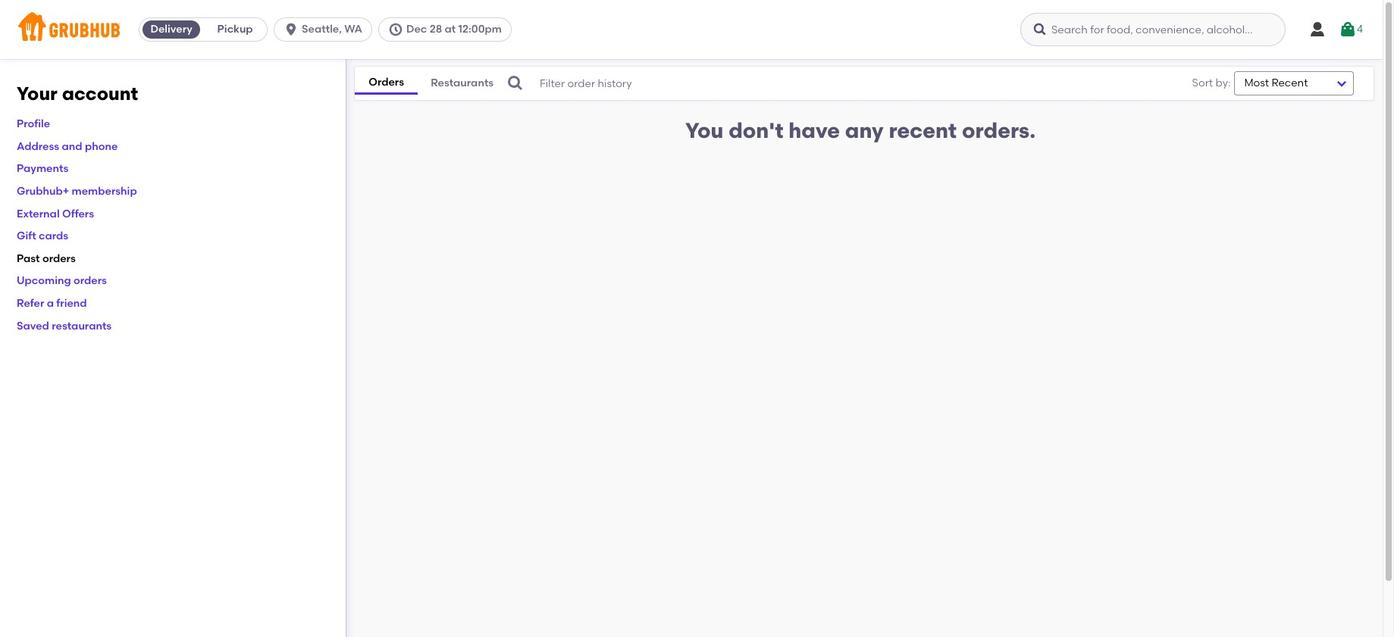 Task type: describe. For each thing, give the bounding box(es) containing it.
upcoming
[[17, 275, 71, 288]]

have
[[789, 118, 840, 143]]

restaurants
[[52, 320, 112, 333]]

friend
[[56, 297, 87, 310]]

wa
[[344, 23, 362, 36]]

refer
[[17, 297, 44, 310]]

svg image inside seattle, wa 'button'
[[284, 22, 299, 37]]

main navigation navigation
[[0, 0, 1383, 59]]

2 svg image from the left
[[1033, 22, 1048, 37]]

gift cards
[[17, 230, 68, 243]]

dec
[[406, 23, 427, 36]]

phone
[[85, 140, 118, 153]]

you don't have any recent orders.
[[685, 118, 1036, 143]]

address and phone
[[17, 140, 118, 153]]

saved restaurants link
[[17, 320, 112, 333]]

address and phone link
[[17, 140, 118, 153]]

svg image inside dec 28 at 12:00pm button
[[388, 22, 403, 37]]

grubhub+ membership
[[17, 185, 137, 198]]

cards
[[39, 230, 68, 243]]

don't
[[729, 118, 784, 143]]

saved restaurants
[[17, 320, 112, 333]]

refer a friend link
[[17, 297, 87, 310]]

and
[[62, 140, 82, 153]]

account
[[62, 83, 138, 105]]

pickup button
[[203, 17, 267, 42]]

Filter order history search field
[[507, 67, 1146, 100]]

payments
[[17, 163, 68, 175]]

external offers
[[17, 207, 94, 220]]

at
[[445, 23, 456, 36]]

upcoming orders link
[[17, 275, 107, 288]]

past
[[17, 252, 40, 265]]

upcoming orders
[[17, 275, 107, 288]]

pickup
[[217, 23, 253, 36]]

orders for upcoming orders
[[74, 275, 107, 288]]



Task type: vqa. For each thing, say whether or not it's contained in the screenshot.
Address and phone link
yes



Task type: locate. For each thing, give the bounding box(es) containing it.
12:00pm
[[458, 23, 502, 36]]

svg image
[[1309, 20, 1327, 39], [1339, 20, 1357, 39], [284, 22, 299, 37], [507, 74, 525, 93]]

membership
[[72, 185, 137, 198]]

by:
[[1216, 76, 1231, 89]]

past orders
[[17, 252, 76, 265]]

profile link
[[17, 118, 50, 131]]

address
[[17, 140, 59, 153]]

orders
[[42, 252, 76, 265], [74, 275, 107, 288]]

1 svg image from the left
[[388, 22, 403, 37]]

any
[[845, 118, 884, 143]]

delivery button
[[140, 17, 203, 42]]

your account
[[17, 83, 138, 105]]

external offers link
[[17, 207, 94, 220]]

past orders link
[[17, 252, 76, 265]]

1 vertical spatial orders
[[74, 275, 107, 288]]

sort
[[1192, 76, 1213, 89]]

a
[[47, 297, 54, 310]]

seattle, wa button
[[274, 17, 378, 42]]

restaurants button
[[418, 73, 506, 94]]

seattle, wa
[[302, 23, 362, 36]]

profile
[[17, 118, 50, 131]]

delivery
[[150, 23, 192, 36]]

orders up the friend
[[74, 275, 107, 288]]

dec 28 at 12:00pm
[[406, 23, 502, 36]]

grubhub+ membership link
[[17, 185, 137, 198]]

dec 28 at 12:00pm button
[[378, 17, 518, 42]]

you
[[685, 118, 724, 143]]

payments link
[[17, 163, 68, 175]]

orders.
[[962, 118, 1036, 143]]

orders up upcoming orders link
[[42, 252, 76, 265]]

svg image
[[388, 22, 403, 37], [1033, 22, 1048, 37]]

seattle,
[[302, 23, 342, 36]]

28
[[430, 23, 442, 36]]

sort by:
[[1192, 76, 1231, 89]]

gift cards link
[[17, 230, 68, 243]]

recent
[[889, 118, 957, 143]]

0 horizontal spatial svg image
[[388, 22, 403, 37]]

refer a friend
[[17, 297, 87, 310]]

4 button
[[1339, 16, 1363, 43]]

saved
[[17, 320, 49, 333]]

orders for past orders
[[42, 252, 76, 265]]

orders
[[369, 76, 404, 88]]

1 horizontal spatial svg image
[[1033, 22, 1048, 37]]

4
[[1357, 23, 1363, 36]]

grubhub+
[[17, 185, 69, 198]]

gift
[[17, 230, 36, 243]]

orders button
[[355, 72, 418, 95]]

Search for food, convenience, alcohol... search field
[[1021, 13, 1286, 46]]

external
[[17, 207, 60, 220]]

0 vertical spatial orders
[[42, 252, 76, 265]]

your
[[17, 83, 57, 105]]

restaurants
[[431, 77, 494, 90]]

svg image inside 4 button
[[1339, 20, 1357, 39]]

offers
[[62, 207, 94, 220]]



